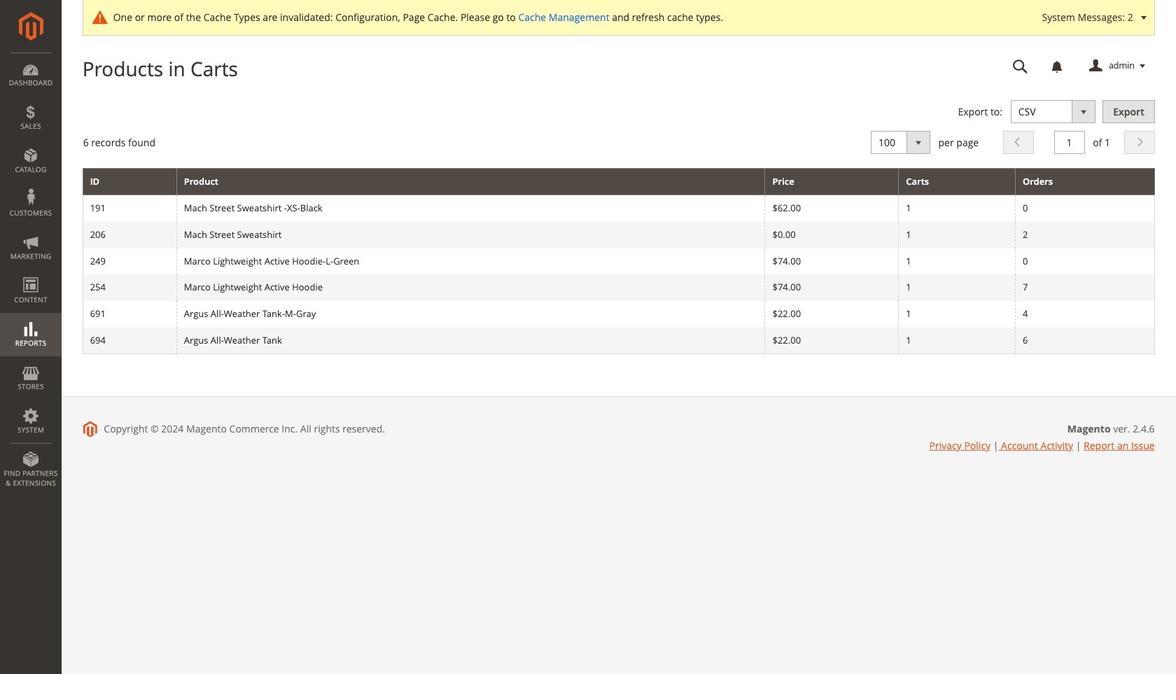Task type: describe. For each thing, give the bounding box(es) containing it.
magento admin panel image
[[19, 12, 43, 41]]



Task type: locate. For each thing, give the bounding box(es) containing it.
menu bar
[[0, 53, 62, 495]]

None text field
[[1003, 54, 1038, 78], [1054, 131, 1085, 154], [1003, 54, 1038, 78], [1054, 131, 1085, 154]]



